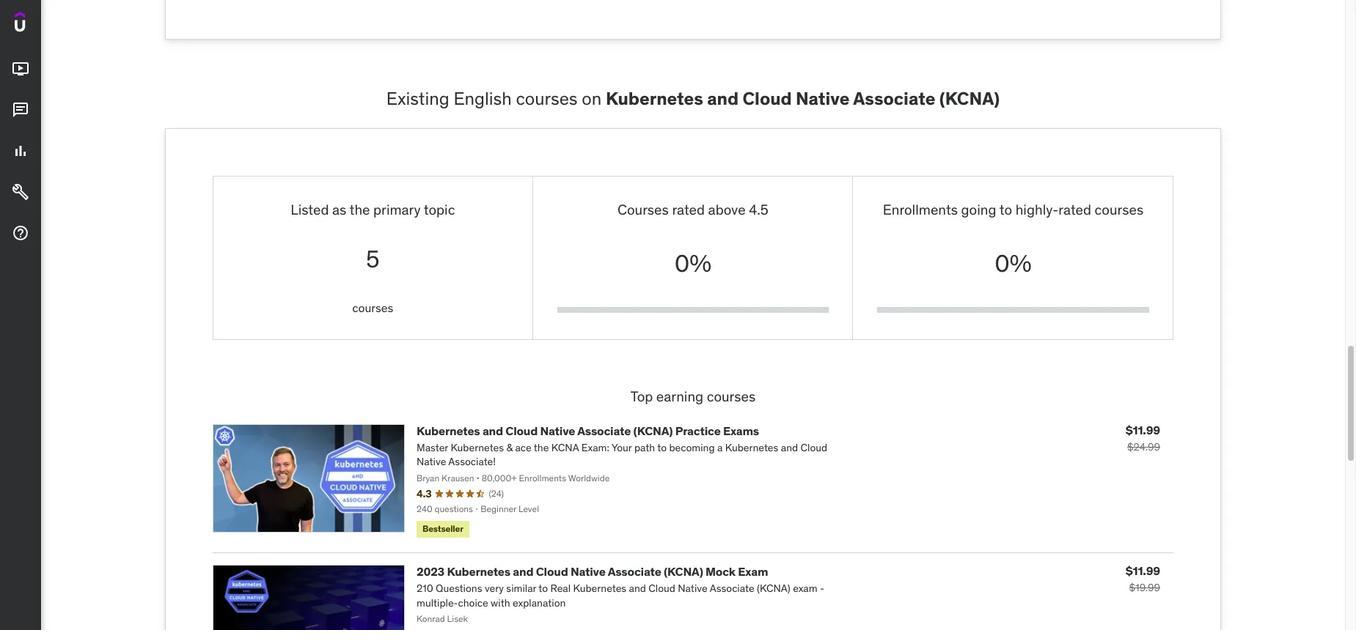 Task type: describe. For each thing, give the bounding box(es) containing it.
exams
[[723, 424, 759, 438]]

0% for to
[[995, 249, 1032, 279]]

above
[[708, 201, 746, 219]]

0 vertical spatial enrollments
[[883, 201, 958, 219]]

a
[[717, 442, 723, 455]]

$11.99 $24.99
[[1126, 423, 1160, 454]]

2023 kubernetes and cloud native associate (kcna) mock exam link
[[417, 565, 768, 579]]

enrollments inside kubernetes and cloud native associate (kcna) practice exams master kubernetes & ace the kcna exam: your path to becoming a kubernetes and cloud native associate! bryan krausen • 80,000+ enrollments worldwide
[[519, 473, 566, 484]]

konrad
[[417, 614, 445, 625]]

to inside '2023 kubernetes and cloud native associate (kcna) mock exam 210 questions very similar to real kubernetes and cloud native associate (kcna) exam - multiple-choice with explanation konrad lisek'
[[539, 582, 548, 596]]

primary
[[373, 201, 421, 219]]

krausen
[[442, 473, 474, 484]]

path
[[634, 442, 655, 455]]

240 questions
[[417, 504, 473, 515]]

very
[[485, 582, 504, 596]]

2 rated from the left
[[1059, 201, 1092, 219]]

becoming
[[669, 442, 715, 455]]

english
[[454, 87, 512, 110]]

kubernetes up associate!
[[451, 442, 504, 455]]

courses
[[618, 201, 669, 219]]

the inside kubernetes and cloud native associate (kcna) practice exams master kubernetes & ace the kcna exam: your path to becoming a kubernetes and cloud native associate! bryan krausen • 80,000+ enrollments worldwide
[[534, 442, 549, 455]]

practice
[[675, 424, 721, 438]]

&
[[506, 442, 513, 455]]

$11.99 for $11.99 $19.99
[[1126, 564, 1160, 579]]

similar
[[506, 582, 536, 596]]

•
[[476, 473, 480, 484]]

kubernetes down exams
[[725, 442, 779, 455]]

80,000+
[[482, 473, 517, 484]]

top earning courses
[[631, 388, 756, 406]]

kubernetes and cloud native associate (kcna) practice exams master kubernetes & ace the kcna exam: your path to becoming a kubernetes and cloud native associate! bryan krausen • 80,000+ enrollments worldwide
[[417, 424, 828, 484]]

worldwide
[[568, 473, 610, 484]]

1 rated from the left
[[672, 201, 705, 219]]

to inside kubernetes and cloud native associate (kcna) practice exams master kubernetes & ace the kcna exam: your path to becoming a kubernetes and cloud native associate! bryan krausen • 80,000+ enrollments worldwide
[[658, 442, 667, 455]]

bestseller
[[423, 524, 463, 535]]

0 vertical spatial to
[[1000, 201, 1012, 219]]

0% for above
[[675, 249, 712, 279]]

4.5
[[749, 201, 769, 219]]

kcna
[[551, 442, 579, 455]]

as
[[332, 201, 346, 219]]

mock
[[706, 565, 736, 579]]

$24.99
[[1127, 441, 1160, 454]]

with
[[491, 597, 510, 610]]

master
[[417, 442, 448, 455]]

ace
[[515, 442, 532, 455]]

lisek
[[447, 614, 468, 625]]

beginner
[[481, 504, 516, 515]]

exam
[[738, 565, 768, 579]]

existing
[[386, 87, 449, 110]]

listed as the primary topic
[[291, 201, 455, 219]]

2023 kubernetes and cloud native associate (kcna) mock exam 210 questions very similar to real kubernetes and cloud native associate (kcna) exam - multiple-choice with explanation konrad lisek
[[417, 565, 824, 625]]



Task type: vqa. For each thing, say whether or not it's contained in the screenshot.
Not sure? All courses have a 30-day money-back guarantee
no



Task type: locate. For each thing, give the bounding box(es) containing it.
courses
[[516, 87, 578, 110], [1095, 201, 1144, 219], [352, 301, 393, 315], [707, 388, 756, 406]]

enrollments going to highly-rated courses
[[883, 201, 1144, 219]]

questions
[[435, 504, 473, 515]]

1 horizontal spatial rated
[[1059, 201, 1092, 219]]

earning
[[656, 388, 704, 406]]

(kcna) inside kubernetes and cloud native associate (kcna) practice exams master kubernetes & ace the kcna exam: your path to becoming a kubernetes and cloud native associate! bryan krausen • 80,000+ enrollments worldwide
[[633, 424, 673, 438]]

0%
[[675, 249, 712, 279], [995, 249, 1032, 279]]

3 medium image from the top
[[12, 184, 29, 201]]

topic
[[424, 201, 455, 219]]

cloud
[[743, 87, 792, 110], [506, 424, 538, 438], [801, 442, 828, 455], [536, 565, 568, 579], [649, 582, 676, 596]]

1 vertical spatial to
[[658, 442, 667, 455]]

0 horizontal spatial to
[[539, 582, 548, 596]]

exam:
[[581, 442, 609, 455]]

1 horizontal spatial 0%
[[995, 249, 1032, 279]]

$11.99 up $19.99 on the bottom of page
[[1126, 564, 1160, 579]]

medium image
[[12, 101, 29, 119], [12, 142, 29, 160], [12, 184, 29, 201], [12, 225, 29, 242]]

explanation
[[513, 597, 566, 610]]

your
[[612, 442, 632, 455]]

medium image
[[12, 60, 29, 78]]

0% down courses rated above 4.5
[[675, 249, 712, 279]]

240
[[417, 504, 433, 515]]

-
[[820, 582, 824, 596]]

(kcna)
[[939, 87, 1000, 110], [633, 424, 673, 438], [664, 565, 703, 579], [757, 582, 791, 596]]

0 vertical spatial $11.99
[[1126, 423, 1160, 438]]

associate
[[853, 87, 936, 110], [577, 424, 631, 438], [608, 565, 661, 579], [710, 582, 755, 596]]

to up explanation
[[539, 582, 548, 596]]

$11.99
[[1126, 423, 1160, 438], [1126, 564, 1160, 579]]

2 vertical spatial to
[[539, 582, 548, 596]]

associate!
[[448, 456, 496, 469]]

0% down the 'enrollments going to highly-rated courses'
[[995, 249, 1032, 279]]

multiple-
[[417, 597, 458, 610]]

going
[[961, 201, 997, 219]]

kubernetes up very
[[447, 565, 511, 579]]

$11.99 for $11.99 $24.99
[[1126, 423, 1160, 438]]

4 medium image from the top
[[12, 225, 29, 242]]

2 0% from the left
[[995, 249, 1032, 279]]

1 vertical spatial the
[[534, 442, 549, 455]]

1 horizontal spatial to
[[658, 442, 667, 455]]

0 horizontal spatial enrollments
[[519, 473, 566, 484]]

(24)
[[489, 488, 504, 499]]

5
[[366, 244, 380, 274]]

native
[[796, 87, 850, 110], [540, 424, 575, 438], [417, 456, 446, 469], [571, 565, 606, 579], [678, 582, 708, 596]]

enrollments up level
[[519, 473, 566, 484]]

the right "ace"
[[534, 442, 549, 455]]

2 horizontal spatial to
[[1000, 201, 1012, 219]]

0 horizontal spatial rated
[[672, 201, 705, 219]]

enrollments left "going"
[[883, 201, 958, 219]]

highly-
[[1016, 201, 1059, 219]]

kubernetes up the master at the left
[[417, 424, 480, 438]]

1 medium image from the top
[[12, 101, 29, 119]]

courses rated above 4.5
[[618, 201, 769, 219]]

beginner level
[[481, 504, 539, 515]]

1 0% from the left
[[675, 249, 712, 279]]

rated
[[672, 201, 705, 219], [1059, 201, 1092, 219]]

kubernetes
[[606, 87, 703, 110], [417, 424, 480, 438], [451, 442, 504, 455], [725, 442, 779, 455], [447, 565, 511, 579], [573, 582, 627, 596]]

kubernetes right on
[[606, 87, 703, 110]]

associate inside kubernetes and cloud native associate (kcna) practice exams master kubernetes & ace the kcna exam: your path to becoming a kubernetes and cloud native associate! bryan krausen • 80,000+ enrollments worldwide
[[577, 424, 631, 438]]

and
[[707, 87, 739, 110], [483, 424, 503, 438], [781, 442, 798, 455], [513, 565, 534, 579], [629, 582, 646, 596]]

existing english courses on kubernetes and cloud native associate (kcna)
[[386, 87, 1000, 110]]

210
[[417, 582, 433, 596]]

$11.99 $19.99
[[1126, 564, 1160, 595]]

24 reviews element
[[489, 488, 504, 501]]

kubernetes and cloud native associate (kcna) practice exams link
[[417, 424, 759, 438]]

2023
[[417, 565, 445, 579]]

listed
[[291, 201, 329, 219]]

to right path at left bottom
[[658, 442, 667, 455]]

the right as at the left of page
[[350, 201, 370, 219]]

2 medium image from the top
[[12, 142, 29, 160]]

level
[[519, 504, 539, 515]]

to
[[1000, 201, 1012, 219], [658, 442, 667, 455], [539, 582, 548, 596]]

4.3
[[417, 488, 432, 501]]

2 $11.99 from the top
[[1126, 564, 1160, 579]]

udemy image
[[15, 12, 81, 37]]

1 vertical spatial enrollments
[[519, 473, 566, 484]]

exam
[[793, 582, 818, 596]]

1 $11.99 from the top
[[1126, 423, 1160, 438]]

the
[[350, 201, 370, 219], [534, 442, 549, 455]]

kubernetes down 2023 kubernetes and cloud native associate (kcna) mock exam "link"
[[573, 582, 627, 596]]

1 horizontal spatial the
[[534, 442, 549, 455]]

$11.99 up $24.99
[[1126, 423, 1160, 438]]

1 vertical spatial $11.99
[[1126, 564, 1160, 579]]

real
[[551, 582, 571, 596]]

0 horizontal spatial the
[[350, 201, 370, 219]]

to right "going"
[[1000, 201, 1012, 219]]

1 horizontal spatial enrollments
[[883, 201, 958, 219]]

questions
[[436, 582, 482, 596]]

0 vertical spatial the
[[350, 201, 370, 219]]

bryan
[[417, 473, 440, 484]]

enrollments
[[883, 201, 958, 219], [519, 473, 566, 484]]

choice
[[458, 597, 488, 610]]

$19.99
[[1129, 582, 1160, 595]]

0 horizontal spatial 0%
[[675, 249, 712, 279]]

top
[[631, 388, 653, 406]]

on
[[582, 87, 602, 110]]



